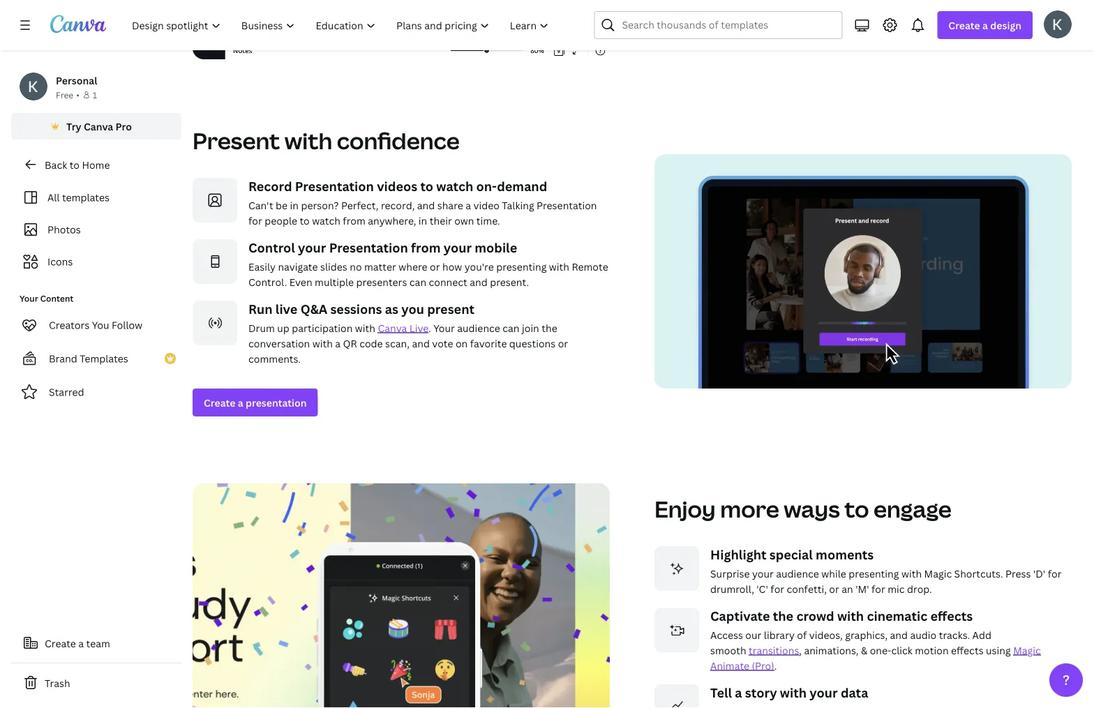 Task type: describe. For each thing, give the bounding box(es) containing it.
•
[[76, 89, 80, 101]]

vote
[[432, 337, 453, 350]]

(pro)
[[752, 659, 775, 673]]

control.
[[249, 275, 287, 289]]

crowd
[[797, 608, 835, 625]]

their
[[430, 214, 452, 227]]

share
[[437, 199, 463, 212]]

create a design button
[[938, 11, 1033, 39]]

. your audience can join the conversation with a qr code scan, and vote on favorite questions or comments.
[[249, 321, 568, 365]]

a inside the record presentation videos to watch on-demand can't be in person? perfect, record, and share a video talking presentation for people to watch from anywhere, in their own time.
[[466, 199, 471, 212]]

tell a story with your data
[[711, 685, 869, 702]]

0 vertical spatial in
[[290, 199, 299, 212]]

top level navigation element
[[123, 11, 561, 39]]

starred
[[49, 386, 84, 399]]

present
[[193, 126, 280, 156]]

kendall parks image
[[1044, 10, 1072, 38]]

control
[[249, 239, 295, 256]]

highlight special moments surprise your audience while presenting with magic shortcuts. press 'd' for drumroll, 'c' for confetti, or an 'm' for mic drop.
[[711, 546, 1062, 596]]

enjoy
[[655, 494, 716, 525]]

presentation inside control your presentation from your mobile easily navigate slides no matter where or how you're presenting with remote control. even multiple presenters can connect and present.
[[329, 239, 408, 256]]

brand templates
[[49, 352, 128, 365]]

while
[[822, 567, 847, 581]]

creators you follow link
[[11, 311, 181, 339]]

own
[[455, 214, 474, 227]]

from inside the record presentation videos to watch on-demand can't be in person? perfect, record, and share a video talking presentation for people to watch from anywhere, in their own time.
[[343, 214, 366, 227]]

matter
[[364, 260, 396, 273]]

run live q&a sessions as you present
[[249, 300, 475, 318]]

special
[[770, 546, 813, 563]]

one-
[[870, 644, 892, 657]]

1 vertical spatial canva
[[378, 321, 407, 335]]

motion
[[915, 644, 949, 657]]

questions
[[509, 337, 556, 350]]

presenting inside highlight special moments surprise your audience while presenting with magic shortcuts. press 'd' for drumroll, 'c' for confetti, or an 'm' for mic drop.
[[849, 567, 899, 581]]

back to home link
[[11, 151, 181, 179]]

easily
[[249, 260, 276, 273]]

create inside create a team "button"
[[45, 637, 76, 650]]

your for highlight
[[752, 567, 774, 581]]

our
[[746, 629, 762, 642]]

conversation
[[249, 337, 310, 350]]

'm'
[[856, 583, 870, 596]]

videos,
[[810, 629, 843, 642]]

0 horizontal spatial watch
[[312, 214, 341, 227]]

trash
[[45, 677, 70, 690]]

ways
[[784, 494, 840, 525]]

preview of remote control feature on canva presentations image
[[193, 484, 610, 709]]

with right the story
[[780, 685, 807, 702]]

control your presentation from your mobile easily navigate slides no matter where or how you're presenting with remote control. even multiple presenters can connect and present.
[[249, 239, 609, 289]]

'd'
[[1034, 567, 1046, 581]]

the inside . your audience can join the conversation with a qr code scan, and vote on favorite questions or comments.
[[542, 321, 558, 335]]

starred link
[[11, 378, 181, 406]]

1 vertical spatial create a presentation link
[[193, 389, 318, 417]]

your up navigate
[[298, 239, 326, 256]]

and inside . your audience can join the conversation with a qr code scan, and vote on favorite questions or comments.
[[412, 337, 430, 350]]

create for bottom create a presentation link
[[204, 396, 235, 409]]

tell
[[711, 685, 732, 702]]

back to home
[[45, 158, 110, 171]]

moments
[[816, 546, 874, 563]]

try canva pro button
[[11, 113, 181, 140]]

comments.
[[249, 352, 301, 365]]

present
[[427, 300, 475, 318]]

photos link
[[20, 216, 173, 243]]

using
[[986, 644, 1011, 657]]

animations,
[[804, 644, 859, 657]]

all templates
[[47, 191, 110, 204]]

captivate
[[711, 608, 770, 625]]

multiple
[[315, 275, 354, 289]]

or inside highlight special moments surprise your audience while presenting with magic shortcuts. press 'd' for drumroll, 'c' for confetti, or an 'm' for mic drop.
[[830, 583, 840, 596]]

tracks.
[[939, 629, 970, 642]]

captivate the crowd with cinematic effects
[[711, 608, 973, 625]]

or inside . your audience can join the conversation with a qr code scan, and vote on favorite questions or comments.
[[558, 337, 568, 350]]

confidence
[[337, 126, 460, 156]]

access
[[711, 629, 743, 642]]

0 vertical spatial watch
[[437, 178, 473, 195]]

talking
[[502, 199, 534, 212]]

design
[[991, 18, 1022, 32]]

0 horizontal spatial your
[[20, 293, 38, 304]]

drum
[[249, 321, 275, 335]]

create a team button
[[11, 630, 181, 658]]

press
[[1006, 567, 1031, 581]]

can inside . your audience can join the conversation with a qr code scan, and vote on favorite questions or comments.
[[503, 321, 520, 335]]

create a presentation for create a presentation link to the right
[[666, 20, 769, 33]]

try canva pro
[[66, 120, 132, 133]]

create a team
[[45, 637, 110, 650]]

live
[[276, 300, 298, 318]]

qr
[[343, 337, 357, 350]]

templates
[[80, 352, 128, 365]]

a inside . your audience can join the conversation with a qr code scan, and vote on favorite questions or comments.
[[335, 337, 341, 350]]

for right 'c'
[[771, 583, 785, 596]]

participation
[[292, 321, 353, 335]]

join
[[522, 321, 539, 335]]

transitions
[[749, 644, 799, 657]]

you
[[92, 319, 109, 332]]

to right videos
[[421, 178, 434, 195]]

favorite
[[470, 337, 507, 350]]

can't
[[249, 199, 273, 212]]

for right 'd'
[[1048, 567, 1062, 581]]

for right 'm'
[[872, 583, 886, 596]]

presentation for create a presentation link to the right
[[708, 20, 769, 33]]

free
[[56, 89, 73, 101]]

and inside the record presentation videos to watch on-demand can't be in person? perfect, record, and share a video talking presentation for people to watch from anywhere, in their own time.
[[417, 199, 435, 212]]

where
[[399, 260, 428, 273]]

1 vertical spatial presentation
[[537, 199, 597, 212]]

presentation for bottom create a presentation link
[[246, 396, 307, 409]]



Task type: vqa. For each thing, say whether or not it's contained in the screenshot.
Get
no



Task type: locate. For each thing, give the bounding box(es) containing it.
enjoy more ways to engage
[[655, 494, 952, 525]]

highlight special moments image
[[655, 547, 699, 591]]

1 vertical spatial from
[[411, 239, 441, 256]]

smooth
[[711, 644, 747, 657]]

your
[[20, 293, 38, 304], [434, 321, 455, 335]]

0 vertical spatial .
[[429, 321, 431, 335]]

0 vertical spatial your
[[20, 293, 38, 304]]

1 horizontal spatial presentation
[[708, 20, 769, 33]]

1 horizontal spatial .
[[775, 659, 777, 673]]

your up how
[[444, 239, 472, 256]]

your up vote
[[434, 321, 455, 335]]

canva inside button
[[84, 120, 113, 133]]

2 horizontal spatial or
[[830, 583, 840, 596]]

0 horizontal spatial .
[[429, 321, 431, 335]]

and inside control your presentation from your mobile easily navigate slides no matter where or how you're presenting with remote control. even multiple presenters can connect and present.
[[470, 275, 488, 289]]

0 horizontal spatial create a presentation link
[[193, 389, 318, 417]]

magic up drop.
[[925, 567, 952, 581]]

drum up participation with canva live
[[249, 321, 429, 335]]

transitions link
[[749, 644, 799, 657]]

None search field
[[594, 11, 843, 39]]

effects up the tracks.
[[931, 608, 973, 625]]

for down can't
[[249, 214, 262, 227]]

templates
[[62, 191, 110, 204]]

0 horizontal spatial from
[[343, 214, 366, 227]]

graphics,
[[845, 629, 888, 642]]

highlight
[[711, 546, 767, 563]]

0 horizontal spatial presentation
[[246, 396, 307, 409]]

1 horizontal spatial canva
[[378, 321, 407, 335]]

0 vertical spatial from
[[343, 214, 366, 227]]

0 vertical spatial presentation
[[708, 20, 769, 33]]

2 vertical spatial presentation
[[329, 239, 408, 256]]

create a presentation for bottom create a presentation link
[[204, 396, 307, 409]]

0 vertical spatial presentation
[[295, 178, 374, 195]]

1 horizontal spatial magic
[[1014, 644, 1041, 657]]

0 horizontal spatial can
[[410, 275, 427, 289]]

1 vertical spatial or
[[558, 337, 568, 350]]

magic inside highlight special moments surprise your audience while presenting with magic shortcuts. press 'd' for drumroll, 'c' for confetti, or an 'm' for mic drop.
[[925, 567, 952, 581]]

how
[[443, 260, 462, 273]]

perfect,
[[341, 199, 379, 212]]

to down person?
[[300, 214, 310, 227]]

drop.
[[907, 583, 932, 596]]

0 vertical spatial canva
[[84, 120, 113, 133]]

1 horizontal spatial or
[[558, 337, 568, 350]]

presentation
[[708, 20, 769, 33], [246, 396, 307, 409]]

sessions
[[330, 300, 382, 318]]

.
[[429, 321, 431, 335], [775, 659, 777, 673]]

from
[[343, 214, 366, 227], [411, 239, 441, 256]]

audience inside highlight special moments surprise your audience while presenting with magic shortcuts. press 'd' for drumroll, 'c' for confetti, or an 'm' for mic drop.
[[776, 567, 819, 581]]

add
[[973, 629, 992, 642]]

0 vertical spatial magic
[[925, 567, 952, 581]]

a inside "button"
[[78, 637, 84, 650]]

brand templates link
[[11, 345, 181, 373]]

creators
[[49, 319, 90, 332]]

tell a story with your data image
[[655, 685, 699, 709]]

and down you're in the top left of the page
[[470, 275, 488, 289]]

1 horizontal spatial your
[[434, 321, 455, 335]]

0 vertical spatial the
[[542, 321, 558, 335]]

data
[[841, 685, 869, 702]]

with
[[285, 126, 332, 156], [549, 260, 570, 273], [355, 321, 376, 335], [312, 337, 333, 350], [902, 567, 922, 581], [838, 608, 864, 625], [780, 685, 807, 702]]

to
[[70, 158, 80, 171], [421, 178, 434, 195], [300, 214, 310, 227], [845, 494, 869, 525]]

watch down person?
[[312, 214, 341, 227]]

0 horizontal spatial or
[[430, 260, 440, 273]]

1 vertical spatial can
[[503, 321, 520, 335]]

with inside highlight special moments surprise your audience while presenting with magic shortcuts. press 'd' for drumroll, 'c' for confetti, or an 'm' for mic drop.
[[902, 567, 922, 581]]

1 vertical spatial presenting
[[849, 567, 899, 581]]

with up code
[[355, 321, 376, 335]]

magic inside magic animate (pro)
[[1014, 644, 1041, 657]]

watch up share
[[437, 178, 473, 195]]

create a presentation
[[666, 20, 769, 33], [204, 396, 307, 409]]

1 horizontal spatial watch
[[437, 178, 473, 195]]

even
[[290, 275, 312, 289]]

your left data
[[810, 685, 838, 702]]

create inside 'create a design' dropdown button
[[949, 18, 981, 32]]

access our library of videos, graphics, and audio tracks. add smooth
[[711, 629, 992, 657]]

canva right try at the left of page
[[84, 120, 113, 133]]

0 vertical spatial presenting
[[496, 260, 547, 273]]

an
[[842, 583, 854, 596]]

magic right using
[[1014, 644, 1041, 657]]

presenting inside control your presentation from your mobile easily navigate slides no matter where or how you're presenting with remote control. even multiple presenters can connect and present.
[[496, 260, 547, 273]]

or right questions
[[558, 337, 568, 350]]

creators you follow
[[49, 319, 142, 332]]

1 horizontal spatial can
[[503, 321, 520, 335]]

. for .
[[775, 659, 777, 673]]

audio
[[911, 629, 937, 642]]

can
[[410, 275, 427, 289], [503, 321, 520, 335]]

brand
[[49, 352, 77, 365]]

content
[[40, 293, 74, 304]]

1
[[93, 89, 97, 101]]

with up record
[[285, 126, 332, 156]]

your for control
[[444, 239, 472, 256]]

can down where
[[410, 275, 427, 289]]

or left an
[[830, 583, 840, 596]]

canva
[[84, 120, 113, 133], [378, 321, 407, 335]]

0 horizontal spatial the
[[542, 321, 558, 335]]

0 horizontal spatial presenting
[[496, 260, 547, 273]]

create for 'create a design' dropdown button
[[949, 18, 981, 32]]

pro
[[116, 120, 132, 133]]

audience up 'favorite'
[[457, 321, 500, 335]]

1 horizontal spatial presenting
[[849, 567, 899, 581]]

from down perfect,
[[343, 214, 366, 227]]

all templates link
[[20, 184, 173, 211]]

or inside control your presentation from your mobile easily navigate slides no matter where or how you're presenting with remote control. even multiple presenters can connect and present.
[[430, 260, 440, 273]]

transitions , animations, & one-click motion effects using
[[749, 644, 1014, 657]]

the up library
[[773, 608, 794, 625]]

0 horizontal spatial create a presentation
[[204, 396, 307, 409]]

canva up scan,
[[378, 321, 407, 335]]

person?
[[301, 199, 339, 212]]

0 horizontal spatial in
[[290, 199, 299, 212]]

1 vertical spatial presentation
[[246, 396, 307, 409]]

1 horizontal spatial from
[[411, 239, 441, 256]]

and
[[417, 199, 435, 212], [470, 275, 488, 289], [412, 337, 430, 350], [890, 629, 908, 642]]

of
[[797, 629, 807, 642]]

audience
[[457, 321, 500, 335], [776, 567, 819, 581]]

magic animate (pro) link
[[711, 644, 1041, 673]]

presenting up 'm'
[[849, 567, 899, 581]]

presentation up "matter"
[[329, 239, 408, 256]]

can inside control your presentation from your mobile easily navigate slides no matter where or how you're presenting with remote control. even multiple presenters can connect and present.
[[410, 275, 427, 289]]

in
[[290, 199, 299, 212], [419, 214, 427, 227]]

1 horizontal spatial audience
[[776, 567, 819, 581]]

. for . your audience can join the conversation with a qr code scan, and vote on favorite questions or comments.
[[429, 321, 431, 335]]

on
[[456, 337, 468, 350]]

can left join
[[503, 321, 520, 335]]

your left content
[[20, 293, 38, 304]]

presenting up present.
[[496, 260, 547, 273]]

for inside the record presentation videos to watch on-demand can't be in person? perfect, record, and share a video talking presentation for people to watch from anywhere, in their own time.
[[249, 214, 262, 227]]

up
[[277, 321, 290, 335]]

1 vertical spatial effects
[[951, 644, 984, 657]]

0 vertical spatial effects
[[931, 608, 973, 625]]

presenters
[[356, 275, 407, 289]]

create a design
[[949, 18, 1022, 32]]

and down live
[[412, 337, 430, 350]]

1 horizontal spatial the
[[773, 608, 794, 625]]

home
[[82, 158, 110, 171]]

1 vertical spatial magic
[[1014, 644, 1041, 657]]

0 vertical spatial create a presentation link
[[655, 12, 780, 40]]

a inside dropdown button
[[983, 18, 988, 32]]

no
[[350, 260, 362, 273]]

control your presentation from your mobile image
[[193, 239, 237, 284]]

and inside access our library of videos, graphics, and audio tracks. add smooth
[[890, 629, 908, 642]]

0 vertical spatial create a presentation
[[666, 20, 769, 33]]

to right "back"
[[70, 158, 80, 171]]

canva live link
[[378, 321, 429, 335]]

with inside control your presentation from your mobile easily navigate slides no matter where or how you're presenting with remote control. even multiple presenters can connect and present.
[[549, 260, 570, 273]]

and up their
[[417, 199, 435, 212]]

1 vertical spatial watch
[[312, 214, 341, 227]]

2 vertical spatial or
[[830, 583, 840, 596]]

your for tell
[[810, 685, 838, 702]]

with left remote
[[549, 260, 570, 273]]

code
[[360, 337, 383, 350]]

from up where
[[411, 239, 441, 256]]

connect
[[429, 275, 468, 289]]

1 vertical spatial the
[[773, 608, 794, 625]]

your up 'c'
[[752, 567, 774, 581]]

from inside control your presentation from your mobile easily navigate slides no matter where or how you're presenting with remote control. even multiple presenters can connect and present.
[[411, 239, 441, 256]]

your inside . your audience can join the conversation with a qr code scan, and vote on favorite questions or comments.
[[434, 321, 455, 335]]

follow
[[112, 319, 142, 332]]

audience inside . your audience can join the conversation with a qr code scan, and vote on favorite questions or comments.
[[457, 321, 500, 335]]

with up drop.
[[902, 567, 922, 581]]

captivate the crowd with cinematic effects image
[[655, 608, 699, 653]]

with inside . your audience can join the conversation with a qr code scan, and vote on favorite questions or comments.
[[312, 337, 333, 350]]

record presentation videos to watch on-demand can't be in person? perfect, record, and share a video talking presentation for people to watch from anywhere, in their own time.
[[249, 178, 597, 227]]

0 vertical spatial audience
[[457, 321, 500, 335]]

'c'
[[757, 583, 769, 596]]

photos
[[47, 223, 81, 236]]

1 horizontal spatial in
[[419, 214, 427, 227]]

1 vertical spatial create a presentation
[[204, 396, 307, 409]]

effects down the tracks.
[[951, 644, 984, 657]]

in right be
[[290, 199, 299, 212]]

1 horizontal spatial create a presentation link
[[655, 12, 780, 40]]

0 horizontal spatial canva
[[84, 120, 113, 133]]

be
[[276, 199, 288, 212]]

record
[[249, 178, 292, 195]]

1 vertical spatial your
[[434, 321, 455, 335]]

or left how
[[430, 260, 440, 273]]

shortcuts.
[[955, 567, 1004, 581]]

1 vertical spatial audience
[[776, 567, 819, 581]]

run live q&a sessions as you present image
[[193, 301, 237, 346]]

create for create a presentation link to the right
[[666, 20, 698, 33]]

1 horizontal spatial create a presentation
[[666, 20, 769, 33]]

0 horizontal spatial audience
[[457, 321, 500, 335]]

navigate
[[278, 260, 318, 273]]

mic
[[888, 583, 905, 596]]

with down the participation
[[312, 337, 333, 350]]

your inside highlight special moments surprise your audience while presenting with magic shortcuts. press 'd' for drumroll, 'c' for confetti, or an 'm' for mic drop.
[[752, 567, 774, 581]]

0 horizontal spatial magic
[[925, 567, 952, 581]]

and up 'click'
[[890, 629, 908, 642]]

cinematic
[[867, 608, 928, 625]]

you
[[402, 300, 424, 318]]

the right join
[[542, 321, 558, 335]]

watch
[[437, 178, 473, 195], [312, 214, 341, 227]]

0 vertical spatial can
[[410, 275, 427, 289]]

to right ways
[[845, 494, 869, 525]]

the
[[542, 321, 558, 335], [773, 608, 794, 625]]

drumroll,
[[711, 583, 755, 596]]

1 vertical spatial .
[[775, 659, 777, 673]]

presentation up person?
[[295, 178, 374, 195]]

magic animate (pro)
[[711, 644, 1041, 673]]

all
[[47, 191, 60, 204]]

effects
[[931, 608, 973, 625], [951, 644, 984, 657]]

anywhere,
[[368, 214, 416, 227]]

Search search field
[[622, 12, 834, 38]]

in left their
[[419, 214, 427, 227]]

create a presentation link
[[655, 12, 780, 40], [193, 389, 318, 417]]

record presentation videos to watch on-demand image
[[193, 178, 237, 223]]

presentation down the 'demand'
[[537, 199, 597, 212]]

animate
[[711, 659, 750, 673]]

1 vertical spatial in
[[419, 214, 427, 227]]

. inside . your audience can join the conversation with a qr code scan, and vote on favorite questions or comments.
[[429, 321, 431, 335]]

more
[[721, 494, 780, 525]]

0 vertical spatial or
[[430, 260, 440, 273]]

with up graphics,
[[838, 608, 864, 625]]

free •
[[56, 89, 80, 101]]

audience up the confetti,
[[776, 567, 819, 581]]



